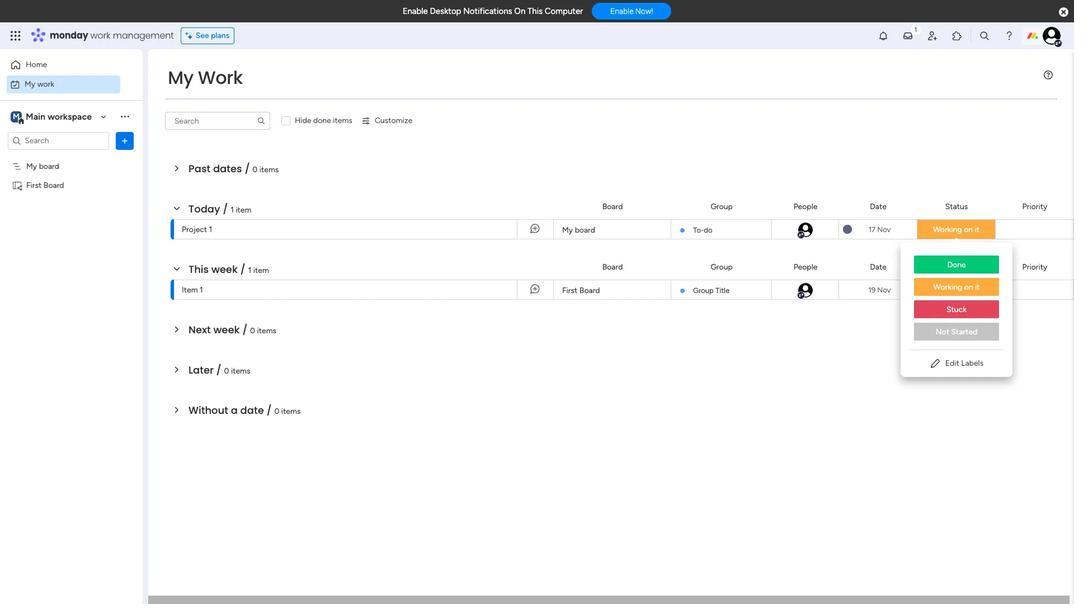 Task type: vqa. For each thing, say whether or not it's contained in the screenshot.
M "popup button"
no



Task type: locate. For each thing, give the bounding box(es) containing it.
week right the next
[[213, 323, 240, 337]]

a
[[231, 403, 238, 417]]

1 vertical spatial group
[[711, 262, 733, 272]]

group for 1
[[711, 202, 733, 211]]

work for monday
[[90, 29, 111, 42]]

0 horizontal spatial board
[[39, 161, 59, 171]]

my board link
[[561, 220, 664, 240]]

0 right date
[[274, 407, 279, 416]]

1 horizontal spatial first board
[[562, 286, 600, 295]]

1 vertical spatial work
[[37, 79, 54, 89]]

1 date from the top
[[870, 202, 887, 211]]

1 vertical spatial jacob simon image
[[797, 222, 814, 238]]

enable
[[403, 6, 428, 16], [610, 7, 634, 16]]

None search field
[[165, 112, 270, 130]]

board
[[39, 161, 59, 171], [575, 225, 595, 235]]

0 up later / 0 items
[[250, 326, 255, 336]]

my work button
[[7, 75, 120, 93]]

hide done items
[[295, 116, 352, 125]]

monday
[[50, 29, 88, 42]]

2 date from the top
[[870, 262, 887, 272]]

nov for 19 nov
[[877, 286, 891, 294]]

1 vertical spatial status
[[945, 262, 968, 272]]

1 vertical spatial first board
[[562, 286, 600, 295]]

2 nov from the top
[[877, 286, 891, 294]]

work for my
[[37, 79, 54, 89]]

/
[[245, 162, 250, 176], [223, 202, 228, 216], [240, 262, 246, 276], [242, 323, 247, 337], [216, 363, 221, 377], [267, 403, 272, 417]]

17 nov
[[869, 225, 891, 234]]

done option
[[914, 256, 999, 274]]

0 vertical spatial this
[[528, 6, 543, 16]]

0 vertical spatial first
[[26, 180, 42, 190]]

first board
[[26, 180, 64, 190], [562, 286, 600, 295]]

1 vertical spatial week
[[213, 323, 240, 337]]

1 priority from the top
[[1022, 202, 1047, 211]]

1 horizontal spatial work
[[90, 29, 111, 42]]

0 inside past dates / 0 items
[[252, 165, 258, 175]]

work right 'monday'
[[90, 29, 111, 42]]

enable desktop notifications on this computer
[[403, 6, 583, 16]]

0 horizontal spatial enable
[[403, 6, 428, 16]]

1 vertical spatial date
[[870, 262, 887, 272]]

my board inside my board link
[[562, 225, 595, 235]]

people
[[794, 202, 818, 211], [794, 262, 818, 272]]

group left title
[[693, 286, 714, 295]]

workspace image
[[11, 110, 22, 123]]

nov
[[877, 225, 891, 234], [877, 286, 891, 294]]

19 nov
[[868, 286, 891, 294]]

2 people from the top
[[794, 262, 818, 272]]

17
[[869, 225, 875, 234]]

computer
[[545, 6, 583, 16]]

on
[[514, 6, 525, 16]]

enable left desktop
[[403, 6, 428, 16]]

1 nov from the top
[[877, 225, 891, 234]]

0 right the later
[[224, 366, 229, 376]]

option
[[0, 156, 143, 158]]

priority for /
[[1022, 262, 1047, 272]]

list box
[[0, 154, 143, 346], [901, 247, 1013, 350]]

1 image
[[911, 23, 921, 36]]

workspace options image
[[119, 111, 130, 122]]

items inside past dates / 0 items
[[259, 165, 279, 175]]

list box containing my board
[[0, 154, 143, 346]]

nov right 19
[[877, 286, 891, 294]]

see plans button
[[181, 27, 234, 44]]

2 vertical spatial jacob simon image
[[797, 282, 814, 299]]

0 horizontal spatial item
[[236, 205, 251, 215]]

items
[[333, 116, 352, 125], [259, 165, 279, 175], [257, 326, 276, 336], [231, 366, 250, 376], [281, 407, 301, 416]]

2 vertical spatial group
[[693, 286, 714, 295]]

2 on from the top
[[964, 283, 973, 292]]

0 right dates
[[252, 165, 258, 175]]

priority
[[1022, 202, 1047, 211], [1022, 262, 1047, 272]]

home
[[26, 60, 47, 69]]

2 status from the top
[[945, 262, 968, 272]]

0 vertical spatial nov
[[877, 225, 891, 234]]

do
[[704, 226, 712, 234]]

date
[[870, 202, 887, 211], [870, 262, 887, 272]]

work down home
[[37, 79, 54, 89]]

1 horizontal spatial enable
[[610, 7, 634, 16]]

it
[[975, 225, 980, 234], [975, 283, 980, 292], [975, 285, 980, 295]]

week down 'project 1'
[[211, 262, 238, 276]]

1 vertical spatial priority
[[1022, 262, 1047, 272]]

edit labels
[[945, 359, 984, 368]]

later / 0 items
[[189, 363, 250, 377]]

today
[[189, 202, 220, 216]]

enable for enable now!
[[610, 7, 634, 16]]

0 vertical spatial date
[[870, 202, 887, 211]]

0 vertical spatial group
[[711, 202, 733, 211]]

working on it
[[933, 225, 980, 234], [933, 283, 980, 292], [933, 285, 980, 295]]

enable left 'now!'
[[610, 7, 634, 16]]

working
[[933, 225, 962, 234], [933, 283, 962, 292], [933, 285, 962, 295]]

date
[[240, 403, 264, 417]]

items inside later / 0 items
[[231, 366, 250, 376]]

0 horizontal spatial work
[[37, 79, 54, 89]]

1 horizontal spatial board
[[575, 225, 595, 235]]

1 vertical spatial item
[[253, 266, 269, 275]]

date up 19 nov
[[870, 262, 887, 272]]

0 horizontal spatial list box
[[0, 154, 143, 346]]

management
[[113, 29, 174, 42]]

item
[[182, 285, 198, 295]]

0
[[252, 165, 258, 175], [250, 326, 255, 336], [224, 366, 229, 376], [274, 407, 279, 416]]

enable now!
[[610, 7, 653, 16]]

1 vertical spatial board
[[575, 225, 595, 235]]

project
[[182, 225, 207, 234]]

1 people from the top
[[794, 202, 818, 211]]

1 status from the top
[[945, 202, 968, 211]]

0 vertical spatial people
[[794, 202, 818, 211]]

work
[[90, 29, 111, 42], [37, 79, 54, 89]]

work inside button
[[37, 79, 54, 89]]

week for this
[[211, 262, 238, 276]]

status
[[945, 202, 968, 211], [945, 262, 968, 272]]

1 horizontal spatial first
[[562, 286, 578, 295]]

0 vertical spatial priority
[[1022, 202, 1047, 211]]

customize button
[[357, 112, 417, 130]]

group up title
[[711, 262, 733, 272]]

first board link
[[561, 280, 664, 300]]

group up the do
[[711, 202, 733, 211]]

this
[[528, 6, 543, 16], [189, 262, 209, 276]]

this up item 1
[[189, 262, 209, 276]]

first
[[26, 180, 42, 190], [562, 286, 578, 295]]

enable now! button
[[592, 3, 672, 20]]

week
[[211, 262, 238, 276], [213, 323, 240, 337]]

help image
[[1004, 30, 1015, 41]]

jacob simon image
[[1043, 27, 1061, 45], [797, 222, 814, 238], [797, 282, 814, 299]]

enable inside button
[[610, 7, 634, 16]]

0 inside next week / 0 items
[[250, 326, 255, 336]]

0 horizontal spatial first board
[[26, 180, 64, 190]]

nov right 17
[[877, 225, 891, 234]]

1 vertical spatial my board
[[562, 225, 595, 235]]

1 vertical spatial people
[[794, 262, 818, 272]]

notifications image
[[878, 30, 889, 41]]

labels
[[961, 359, 984, 368]]

2 priority from the top
[[1022, 262, 1047, 272]]

0 vertical spatial board
[[39, 161, 59, 171]]

my work
[[25, 79, 54, 89]]

0 vertical spatial status
[[945, 202, 968, 211]]

0 vertical spatial item
[[236, 205, 251, 215]]

priority for 1
[[1022, 202, 1047, 211]]

my
[[168, 65, 193, 90], [25, 79, 35, 89], [26, 161, 37, 171], [562, 225, 573, 235]]

1 vertical spatial first
[[562, 286, 578, 295]]

1 horizontal spatial my board
[[562, 225, 595, 235]]

on
[[964, 225, 973, 234], [964, 283, 973, 292], [964, 285, 973, 295]]

1 horizontal spatial this
[[528, 6, 543, 16]]

not started option
[[914, 323, 999, 341]]

not
[[936, 327, 949, 337]]

hide
[[295, 116, 311, 125]]

m
[[13, 112, 20, 121]]

0 vertical spatial week
[[211, 262, 238, 276]]

item
[[236, 205, 251, 215], [253, 266, 269, 275]]

0 vertical spatial my board
[[26, 161, 59, 171]]

1 horizontal spatial item
[[253, 266, 269, 275]]

1
[[231, 205, 234, 215], [209, 225, 212, 234], [248, 266, 251, 275], [200, 285, 203, 295]]

not started
[[936, 327, 977, 337]]

0 vertical spatial work
[[90, 29, 111, 42]]

week for next
[[213, 323, 240, 337]]

1 vertical spatial this
[[189, 262, 209, 276]]

1 inside this week / 1 item
[[248, 266, 251, 275]]

now!
[[635, 7, 653, 16]]

board
[[44, 180, 64, 190], [602, 202, 623, 211], [602, 262, 623, 272], [579, 286, 600, 295]]

done
[[313, 116, 331, 125]]

group
[[711, 202, 733, 211], [711, 262, 733, 272], [693, 286, 714, 295]]

1 vertical spatial nov
[[877, 286, 891, 294]]

my board
[[26, 161, 59, 171], [562, 225, 595, 235]]

working on it option
[[914, 278, 999, 296]]

date up 17 nov
[[870, 202, 887, 211]]

1 horizontal spatial list box
[[901, 247, 1013, 350]]

this right on
[[528, 6, 543, 16]]

my inside button
[[25, 79, 35, 89]]

monday work management
[[50, 29, 174, 42]]

0 vertical spatial jacob simon image
[[1043, 27, 1061, 45]]



Task type: describe. For each thing, give the bounding box(es) containing it.
working on it inside option
[[933, 283, 980, 292]]

main
[[26, 111, 45, 122]]

it inside working on it option
[[975, 283, 980, 292]]

customize
[[375, 116, 412, 125]]

enable for enable desktop notifications on this computer
[[403, 6, 428, 16]]

date for /
[[870, 262, 887, 272]]

0 vertical spatial first board
[[26, 180, 64, 190]]

done
[[947, 260, 966, 270]]

edit
[[945, 359, 959, 368]]

search everything image
[[979, 30, 990, 41]]

without
[[189, 403, 228, 417]]

item inside this week / 1 item
[[253, 266, 269, 275]]

0 inside later / 0 items
[[224, 366, 229, 376]]

0 inside the without a date / 0 items
[[274, 407, 279, 416]]

later
[[189, 363, 214, 377]]

workspace selection element
[[11, 110, 93, 124]]

people for /
[[794, 262, 818, 272]]

plans
[[211, 31, 229, 40]]

past dates / 0 items
[[189, 162, 279, 176]]

group title
[[693, 286, 729, 295]]

board inside list box
[[44, 180, 64, 190]]

to-
[[693, 226, 704, 234]]

menu image
[[1044, 70, 1053, 79]]

Search in workspace field
[[23, 134, 93, 147]]

next
[[189, 323, 211, 337]]

0 horizontal spatial my board
[[26, 161, 59, 171]]

search image
[[257, 116, 266, 125]]

status for /
[[945, 262, 968, 272]]

options image
[[119, 135, 130, 146]]

stuck
[[947, 305, 967, 314]]

project 1
[[182, 225, 212, 234]]

work
[[198, 65, 243, 90]]

next week / 0 items
[[189, 323, 276, 337]]

workspace
[[47, 111, 92, 122]]

0 horizontal spatial this
[[189, 262, 209, 276]]

status for 1
[[945, 202, 968, 211]]

apps image
[[952, 30, 963, 41]]

items inside next week / 0 items
[[257, 326, 276, 336]]

title
[[715, 286, 729, 295]]

date for 1
[[870, 202, 887, 211]]

3 on from the top
[[964, 285, 973, 295]]

dates
[[213, 162, 242, 176]]

1 inside today / 1 item
[[231, 205, 234, 215]]

see
[[196, 31, 209, 40]]

dapulse close image
[[1059, 7, 1068, 18]]

items inside the without a date / 0 items
[[281, 407, 301, 416]]

select product image
[[10, 30, 21, 41]]

on inside option
[[964, 283, 973, 292]]

list box containing done
[[901, 247, 1013, 350]]

item 1
[[182, 285, 203, 295]]

19
[[868, 286, 876, 294]]

item inside today / 1 item
[[236, 205, 251, 215]]

notifications
[[463, 6, 512, 16]]

started
[[951, 327, 977, 337]]

0 horizontal spatial first
[[26, 180, 42, 190]]

group for /
[[711, 262, 733, 272]]

Filter dashboard by text search field
[[165, 112, 270, 130]]

past
[[189, 162, 210, 176]]

my inside list box
[[26, 161, 37, 171]]

home button
[[7, 56, 120, 74]]

main workspace
[[26, 111, 92, 122]]

nov for 17 nov
[[877, 225, 891, 234]]

stuck option
[[914, 300, 999, 318]]

working inside option
[[933, 283, 962, 292]]

to-do
[[693, 226, 712, 234]]

my work
[[168, 65, 243, 90]]

see plans
[[196, 31, 229, 40]]

this week / 1 item
[[189, 262, 269, 276]]

edit labels button
[[910, 355, 1004, 373]]

without a date / 0 items
[[189, 403, 301, 417]]

inbox image
[[902, 30, 914, 41]]

invite members image
[[927, 30, 938, 41]]

today / 1 item
[[189, 202, 251, 216]]

desktop
[[430, 6, 461, 16]]

people for 1
[[794, 202, 818, 211]]

1 on from the top
[[964, 225, 973, 234]]

shareable board image
[[12, 180, 22, 190]]



